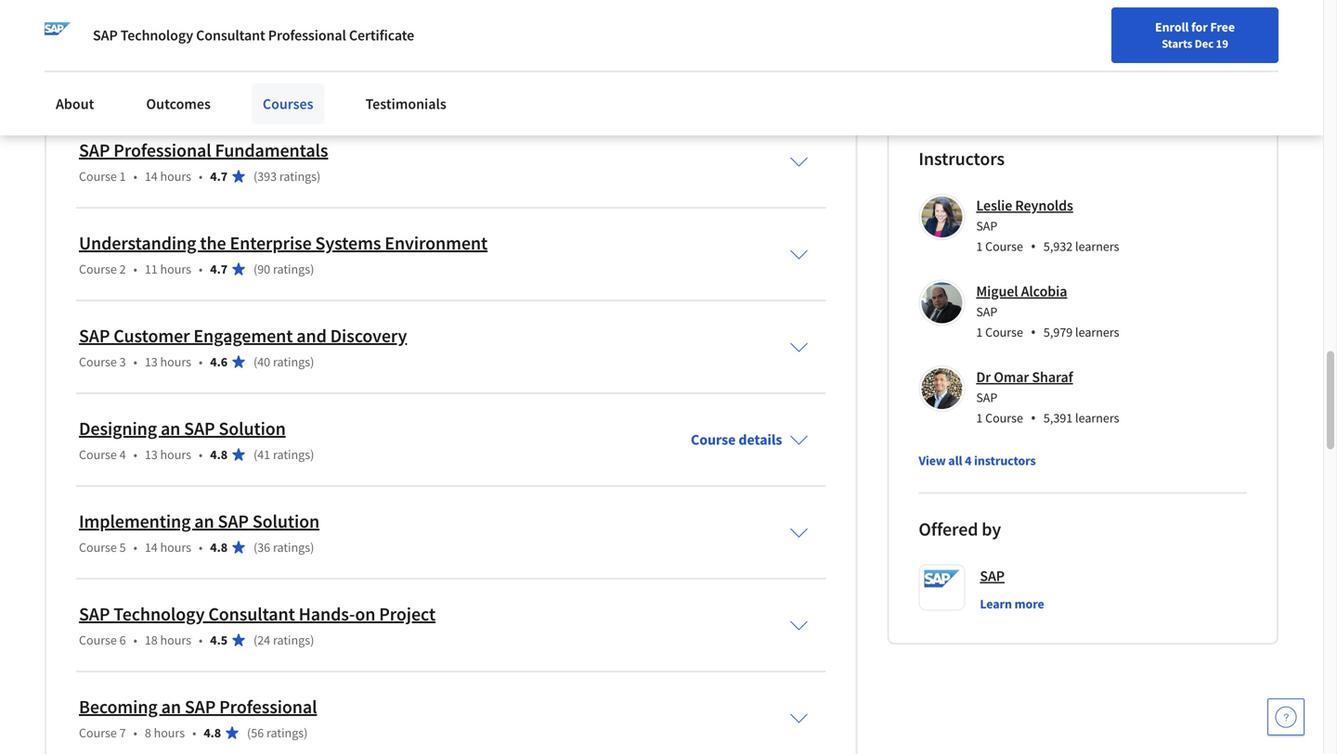 Task type: vqa. For each thing, say whether or not it's contained in the screenshot.
other
no



Task type: locate. For each thing, give the bounding box(es) containing it.
1 horizontal spatial your
[[889, 59, 914, 75]]

learners inside miguel alcobia sap 1 course • 5,979 learners
[[1075, 324, 1119, 341]]

0 vertical spatial learners
[[1075, 238, 1119, 255]]

13
[[145, 354, 158, 370], [145, 447, 158, 463]]

for up dec
[[1191, 19, 1208, 35]]

technology for sap technology consultant  professional certificate
[[120, 26, 193, 45]]

hours right 8 at the bottom left of page
[[154, 725, 185, 742]]

consulting.
[[364, 0, 433, 12]]

engagement
[[194, 325, 293, 348]]

) for sap professional fundamentals
[[317, 168, 321, 185]]

consultant for hands-
[[208, 603, 295, 626]]

course 1 • 14 hours •
[[79, 168, 203, 185]]

1 vertical spatial 14
[[145, 539, 158, 556]]

•
[[133, 168, 137, 185], [199, 168, 203, 185], [1031, 236, 1036, 256], [133, 261, 137, 278], [199, 261, 203, 278], [1031, 322, 1036, 342], [133, 354, 137, 370], [199, 354, 203, 370], [1031, 408, 1036, 428], [133, 447, 137, 463], [199, 447, 203, 463], [133, 539, 137, 556], [199, 539, 203, 556], [133, 632, 137, 649], [199, 632, 203, 649], [133, 725, 137, 742], [192, 725, 196, 742]]

enterprise
[[230, 232, 312, 255]]

• right the 3
[[133, 354, 137, 370]]

course left the 3
[[79, 354, 117, 370]]

more right read
[[80, 65, 115, 83]]

find your new career
[[862, 59, 979, 75]]

( 393 ratings )
[[253, 168, 321, 185]]

0 vertical spatial by
[[471, 16, 487, 34]]

help center image
[[1275, 707, 1297, 729]]

individuals
[[53, 9, 124, 28]]

ratings for sap professional fundamentals
[[279, 168, 317, 185]]

testimonials
[[365, 95, 446, 113]]

0 vertical spatial 14
[[145, 168, 158, 185]]

2 learners from the top
[[1075, 324, 1119, 341]]

1 vertical spatial consultant
[[208, 603, 295, 626]]

4.5
[[210, 632, 227, 649]]

0 vertical spatial professional
[[268, 26, 346, 45]]

by right offered
[[982, 518, 1001, 541]]

• down "implementing an sap solution"
[[199, 539, 203, 556]]

view all 4 instructors button
[[919, 452, 1036, 470]]

ratings for understanding the enterprise systems environment
[[273, 261, 310, 278]]

hours down designing an sap solution link
[[160, 447, 191, 463]]

0 horizontal spatial 4
[[119, 447, 126, 463]]

4.7 down sap professional fundamentals link
[[210, 168, 227, 185]]

your inside launch your career in the high-demand field of sap consulting. build the consulting skills successful companies are looking for through tailored training and hands-on projects designed by sap. no experience or degree required to enroll. read more
[[93, 0, 121, 12]]

technology up 18
[[114, 603, 205, 626]]

and
[[270, 16, 294, 34], [296, 325, 327, 348]]

looking
[[45, 16, 91, 34]]

( down implementing an sap solution link
[[253, 539, 257, 556]]

leslie
[[976, 196, 1012, 215]]

view all 4 instructors
[[919, 453, 1036, 469]]

1 down dr
[[976, 410, 983, 427]]

0 horizontal spatial your
[[93, 0, 121, 12]]

learn more button
[[980, 595, 1044, 614]]

4.6
[[210, 354, 227, 370]]

for
[[94, 16, 111, 34], [1191, 19, 1208, 35]]

course down about link
[[79, 168, 117, 185]]

hours for becoming an sap professional
[[154, 725, 185, 742]]

) down the understanding the enterprise systems environment link
[[310, 261, 314, 278]]

• left 5,391 at the bottom of the page
[[1031, 408, 1036, 428]]

1 14 from the top
[[145, 168, 158, 185]]

miguel alcobia image
[[921, 283, 962, 324]]

learners
[[1075, 238, 1119, 255], [1075, 324, 1119, 341], [1075, 410, 1119, 427]]

1 up the understanding
[[119, 168, 126, 185]]

dr omar sharaf link
[[976, 368, 1073, 387]]

miguel
[[976, 282, 1018, 301]]

solution up '41'
[[219, 417, 286, 441]]

course left 5
[[79, 539, 117, 556]]

customer
[[114, 325, 190, 348]]

find
[[862, 59, 886, 75]]

on
[[340, 16, 356, 34], [355, 603, 375, 626]]

• left 5,932
[[1031, 236, 1036, 256]]

4 down designing
[[119, 447, 126, 463]]

instructors
[[974, 453, 1036, 469]]

• down sap professional fundamentals
[[199, 168, 203, 185]]

on left project
[[355, 603, 375, 626]]

1 13 from the top
[[145, 354, 158, 370]]

course details
[[691, 431, 782, 449]]

hours down implementing an sap solution link
[[160, 539, 191, 556]]

learners right 5,979
[[1075, 324, 1119, 341]]

your right find
[[889, 59, 914, 75]]

an up course 4 • 13 hours •
[[161, 417, 180, 441]]

2 vertical spatial professional
[[219, 696, 317, 719]]

learners right 5,932
[[1075, 238, 1119, 255]]

2 14 from the top
[[145, 539, 158, 556]]

through
[[114, 16, 164, 34]]

0 vertical spatial technology
[[120, 26, 193, 45]]

and inside launch your career in the high-demand field of sap consulting. build the consulting skills successful companies are looking for through tailored training and hands-on projects designed by sap. no experience or degree required to enroll. read more
[[270, 16, 294, 34]]

consultant down high-
[[196, 26, 265, 45]]

course down leslie
[[985, 238, 1023, 255]]

( down designing an sap solution link
[[253, 447, 257, 463]]

an up course 7 • 8 hours •
[[161, 696, 181, 719]]

ratings for becoming an sap professional
[[266, 725, 304, 742]]

understanding the enterprise systems environment link
[[79, 232, 488, 255]]

tailored
[[167, 16, 216, 34]]

ratings right 24
[[273, 632, 310, 649]]

36
[[257, 539, 270, 556]]

0 vertical spatial an
[[161, 417, 180, 441]]

0 vertical spatial 4.8
[[210, 447, 227, 463]]

1 down miguel
[[976, 324, 983, 341]]

2 vertical spatial 4.8
[[204, 725, 221, 742]]

implementing
[[79, 510, 191, 533]]

) right 40
[[310, 354, 314, 370]]

course inside dropdown button
[[691, 431, 736, 449]]

course for course 3 • 13 hours •
[[79, 354, 117, 370]]

• left 4.6
[[199, 354, 203, 370]]

learners for reynolds
[[1075, 238, 1119, 255]]

1 vertical spatial 13
[[145, 447, 158, 463]]

14 right 5
[[145, 539, 158, 556]]

ratings for sap customer engagement and discovery
[[273, 354, 310, 370]]

testimonials link
[[354, 84, 458, 124]]

1 4.7 from the top
[[210, 168, 227, 185]]

1 vertical spatial an
[[194, 510, 214, 533]]

• left 8 at the bottom left of page
[[133, 725, 137, 742]]

( for understanding the enterprise systems environment
[[253, 261, 257, 278]]

more inside learn more button
[[1015, 596, 1044, 613]]

0 vertical spatial and
[[270, 16, 294, 34]]

( for sap professional fundamentals
[[253, 168, 257, 185]]

4.8 down designing an sap solution link
[[210, 447, 227, 463]]

3
[[119, 354, 126, 370]]

learners inside dr omar sharaf sap 1 course • 5,391 learners
[[1075, 410, 1119, 427]]

4.8 for becoming
[[204, 725, 221, 742]]

0 horizontal spatial and
[[270, 16, 294, 34]]

1 horizontal spatial 4
[[965, 453, 972, 469]]

1 vertical spatial more
[[1015, 596, 1044, 613]]

your for launch
[[93, 0, 121, 12]]

becoming an sap professional
[[79, 696, 317, 719]]

14 for implementing
[[145, 539, 158, 556]]

0 vertical spatial on
[[340, 16, 356, 34]]

consultant up 24
[[208, 603, 295, 626]]

ratings right 393
[[279, 168, 317, 185]]

hours down customer
[[160, 354, 191, 370]]

sap image
[[45, 22, 71, 48]]

more right 'learn'
[[1015, 596, 1044, 613]]

outcomes link
[[135, 84, 222, 124]]

• up the understanding
[[133, 168, 137, 185]]

)
[[317, 168, 321, 185], [310, 261, 314, 278], [310, 354, 314, 370], [310, 447, 314, 463], [310, 539, 314, 556], [310, 632, 314, 649], [304, 725, 308, 742]]

instructors
[[919, 147, 1005, 170]]

) for sap customer engagement and discovery
[[310, 354, 314, 370]]

13 for customer
[[145, 354, 158, 370]]

2 4.7 from the top
[[210, 261, 227, 278]]

4 right all
[[965, 453, 972, 469]]

course left the 6
[[79, 632, 117, 649]]

successful
[[597, 0, 660, 12]]

• down designing
[[133, 447, 137, 463]]

degree
[[626, 16, 669, 34]]

1 inside 'leslie reynolds sap 1 course • 5,932 learners'
[[976, 238, 983, 255]]

course for course 7 • 8 hours •
[[79, 725, 117, 742]]

on left projects
[[340, 16, 356, 34]]

hands-
[[297, 16, 340, 34]]

0 vertical spatial solution
[[219, 417, 286, 441]]

2 13 from the top
[[145, 447, 158, 463]]

) right 56
[[304, 725, 308, 742]]

4
[[119, 447, 126, 463], [965, 453, 972, 469]]

implementing an sap solution
[[79, 510, 320, 533]]

13 down customer
[[145, 354, 158, 370]]

course 2 • 11 hours •
[[79, 261, 203, 278]]

becoming an sap professional link
[[79, 696, 317, 719]]

hours for sap technology consultant hands-on project
[[160, 632, 191, 649]]

0 horizontal spatial for
[[94, 16, 111, 34]]

sharaf
[[1032, 368, 1073, 387]]

sap inside 'leslie reynolds sap 1 course • 5,932 learners'
[[976, 218, 998, 234]]

8
[[145, 725, 151, 742]]

• down becoming an sap professional link
[[192, 725, 196, 742]]

1 vertical spatial 4.7
[[210, 261, 227, 278]]

• right 2
[[133, 261, 137, 278]]

technology down career
[[120, 26, 193, 45]]

courses link
[[252, 84, 325, 124]]

ratings right '41'
[[273, 447, 310, 463]]

( 40 ratings )
[[253, 354, 314, 370]]

hours down sap professional fundamentals link
[[160, 168, 191, 185]]

learn more
[[980, 596, 1044, 613]]

professional down field
[[268, 26, 346, 45]]

dr omar sharaf image
[[921, 369, 962, 409]]

skills
[[563, 0, 594, 12]]

career
[[124, 0, 163, 12]]

the
[[181, 0, 202, 12], [472, 0, 492, 12], [200, 232, 226, 255]]

0 horizontal spatial more
[[80, 65, 115, 83]]

ratings down the understanding the enterprise systems environment link
[[273, 261, 310, 278]]

) for implementing an sap solution
[[310, 539, 314, 556]]

hours
[[160, 168, 191, 185], [160, 261, 191, 278], [160, 354, 191, 370], [160, 447, 191, 463], [160, 539, 191, 556], [160, 632, 191, 649], [154, 725, 185, 742]]

1 learners from the top
[[1075, 238, 1119, 255]]

dr
[[976, 368, 991, 387]]

• right 11
[[199, 261, 203, 278]]

1 vertical spatial your
[[889, 59, 914, 75]]

course down omar
[[985, 410, 1023, 427]]

solution up the ( 36 ratings )
[[252, 510, 320, 533]]

show notifications image
[[1127, 60, 1149, 83]]

hours for implementing an sap solution
[[160, 539, 191, 556]]

4.7 for professional
[[210, 168, 227, 185]]

0 vertical spatial 13
[[145, 354, 158, 370]]

0 vertical spatial your
[[93, 0, 121, 12]]

and up '( 40 ratings )'
[[296, 325, 327, 348]]

) down hands-
[[310, 632, 314, 649]]

course left details
[[691, 431, 736, 449]]

read
[[45, 65, 77, 83]]

consultant for professional
[[196, 26, 265, 45]]

environment
[[385, 232, 488, 255]]

1 vertical spatial solution
[[252, 510, 320, 533]]

0 horizontal spatial by
[[471, 16, 487, 34]]

( down engagement
[[253, 354, 257, 370]]

sap
[[337, 0, 361, 12], [93, 26, 118, 45], [79, 139, 110, 162], [976, 218, 998, 234], [976, 304, 998, 320], [79, 325, 110, 348], [976, 390, 998, 406], [184, 417, 215, 441], [218, 510, 249, 533], [980, 567, 1005, 586], [79, 603, 110, 626], [185, 696, 216, 719]]

implementing an sap solution link
[[79, 510, 320, 533]]

1 horizontal spatial more
[[1015, 596, 1044, 613]]

7
[[119, 725, 126, 742]]

40
[[257, 354, 270, 370]]

3 learners from the top
[[1075, 410, 1119, 427]]

0 vertical spatial consultant
[[196, 26, 265, 45]]

4.7 left 90
[[210, 261, 227, 278]]

( down the becoming an sap professional
[[247, 725, 251, 742]]

ratings for sap technology consultant hands-on project
[[273, 632, 310, 649]]

course inside dr omar sharaf sap 1 course • 5,391 learners
[[985, 410, 1023, 427]]

1 vertical spatial learners
[[1075, 324, 1119, 341]]

1 vertical spatial and
[[296, 325, 327, 348]]

hours right 11
[[160, 261, 191, 278]]

the up tailored
[[181, 0, 202, 12]]

ratings right 56
[[266, 725, 304, 742]]

course left 7
[[79, 725, 117, 742]]

professional up course 1 • 14 hours •
[[114, 139, 211, 162]]

4.7 for the
[[210, 261, 227, 278]]

course for course 1 • 14 hours •
[[79, 168, 117, 185]]

learners for alcobia
[[1075, 324, 1119, 341]]

0 vertical spatial 4.7
[[210, 168, 227, 185]]

24
[[257, 632, 270, 649]]

0 vertical spatial more
[[80, 65, 115, 83]]

4.8 down "implementing an sap solution"
[[210, 539, 227, 556]]

hours for sap customer engagement and discovery
[[160, 354, 191, 370]]

4.7
[[210, 168, 227, 185], [210, 261, 227, 278]]

course inside miguel alcobia sap 1 course • 5,979 learners
[[985, 324, 1023, 341]]

( 56 ratings )
[[247, 725, 308, 742]]

1 down leslie
[[976, 238, 983, 255]]

2 vertical spatial learners
[[1075, 410, 1119, 427]]

• right 5
[[133, 539, 137, 556]]

14 for sap
[[145, 168, 158, 185]]

( down the sap technology consultant hands-on project
[[253, 632, 257, 649]]

your left career
[[93, 0, 121, 12]]

professional up ( 56 ratings )
[[219, 696, 317, 719]]

1 horizontal spatial by
[[982, 518, 1001, 541]]

( down "enterprise" on the left top
[[253, 261, 257, 278]]

an up course 5 • 14 hours •
[[194, 510, 214, 533]]

experience
[[540, 16, 607, 34]]

1 vertical spatial technology
[[114, 603, 205, 626]]

course down miguel
[[985, 324, 1023, 341]]

by left sap. at top
[[471, 16, 487, 34]]

( 41 ratings )
[[253, 447, 314, 463]]

demand
[[237, 0, 288, 12]]

4.8 down becoming an sap professional link
[[204, 725, 221, 742]]

( for sap technology consultant hands-on project
[[253, 632, 257, 649]]

1 inside miguel alcobia sap 1 course • 5,979 learners
[[976, 324, 983, 341]]

professional for sap
[[219, 696, 317, 719]]

• left 5,979
[[1031, 322, 1036, 342]]

courses
[[263, 95, 313, 113]]

course down designing
[[79, 447, 117, 463]]

) right '41'
[[310, 447, 314, 463]]

None search field
[[265, 49, 571, 86]]

1 horizontal spatial and
[[296, 325, 327, 348]]

13 down the designing an sap solution
[[145, 447, 158, 463]]

ratings right 40
[[273, 354, 310, 370]]

your
[[93, 0, 121, 12], [889, 59, 914, 75]]

4.8 for designing
[[210, 447, 227, 463]]

4.8
[[210, 447, 227, 463], [210, 539, 227, 556], [204, 725, 221, 742]]

( down fundamentals
[[253, 168, 257, 185]]

course left 2
[[79, 261, 117, 278]]

on inside launch your career in the high-demand field of sap consulting. build the consulting skills successful companies are looking for through tailored training and hands-on projects designed by sap. no experience or degree required to enroll. read more
[[340, 16, 356, 34]]

) right 36
[[310, 539, 314, 556]]

hours right 18
[[160, 632, 191, 649]]

2 vertical spatial an
[[161, 696, 181, 719]]

learners inside 'leslie reynolds sap 1 course • 5,932 learners'
[[1075, 238, 1119, 255]]

1 horizontal spatial for
[[1191, 19, 1208, 35]]

and down demand
[[270, 16, 294, 34]]

1 vertical spatial 4.8
[[210, 539, 227, 556]]

ratings right 36
[[273, 539, 310, 556]]

for right looking at the top of page
[[94, 16, 111, 34]]

or
[[610, 16, 623, 34]]

) right 393
[[317, 168, 321, 185]]

learners right 5,391 at the bottom of the page
[[1075, 410, 1119, 427]]

the left "enterprise" on the left top
[[200, 232, 226, 255]]



Task type: describe. For each thing, give the bounding box(es) containing it.
• left 4.5
[[199, 632, 203, 649]]

launch
[[45, 0, 90, 12]]

1 vertical spatial by
[[982, 518, 1001, 541]]

( for sap customer engagement and discovery
[[253, 354, 257, 370]]

sap customer engagement and discovery
[[79, 325, 407, 348]]

) for becoming an sap professional
[[304, 725, 308, 742]]

18
[[145, 632, 158, 649]]

about
[[56, 95, 94, 113]]

1 inside dr omar sharaf sap 1 course • 5,391 learners
[[976, 410, 983, 427]]

11
[[145, 261, 158, 278]]

sap inside dr omar sharaf sap 1 course • 5,391 learners
[[976, 390, 998, 406]]

find your new career link
[[853, 56, 988, 79]]

an for implementing
[[194, 510, 214, 533]]

all
[[948, 453, 962, 469]]

coursera image
[[22, 52, 140, 82]]

19
[[1216, 36, 1228, 51]]

for inside enroll for free starts dec 19
[[1191, 19, 1208, 35]]

hours for understanding the enterprise systems environment
[[160, 261, 191, 278]]

career
[[943, 59, 979, 75]]

technology for sap technology consultant hands-on project
[[114, 603, 205, 626]]

high-
[[205, 0, 237, 12]]

designing
[[79, 417, 157, 441]]

leslie reynolds link
[[976, 196, 1073, 215]]

companies
[[663, 0, 731, 12]]

sap customer engagement and discovery link
[[79, 325, 407, 348]]

for
[[30, 9, 50, 28]]

) for understanding the enterprise systems environment
[[310, 261, 314, 278]]

designing an sap solution link
[[79, 417, 286, 441]]

4.8 for implementing
[[210, 539, 227, 556]]

enroll.
[[45, 38, 84, 57]]

training
[[218, 16, 267, 34]]

5
[[119, 539, 126, 556]]

an for becoming
[[161, 696, 181, 719]]

( for becoming an sap professional
[[247, 725, 251, 742]]

outcomes
[[146, 95, 211, 113]]

ratings for designing an sap solution
[[273, 447, 310, 463]]

professional for consultant
[[268, 26, 346, 45]]

) for designing an sap solution
[[310, 447, 314, 463]]

ratings for implementing an sap solution
[[273, 539, 310, 556]]

393
[[257, 168, 277, 185]]

hours for designing an sap solution
[[160, 447, 191, 463]]

56
[[251, 725, 264, 742]]

sap link
[[980, 565, 1005, 588]]

( for designing an sap solution
[[253, 447, 257, 463]]

by inside launch your career in the high-demand field of sap consulting. build the consulting skills successful companies are looking for through tailored training and hands-on projects designed by sap. no experience or degree required to enroll. read more
[[471, 16, 487, 34]]

more inside launch your career in the high-demand field of sap consulting. build the consulting skills successful companies are looking for through tailored training and hands-on projects designed by sap. no experience or degree required to enroll. read more
[[80, 65, 115, 83]]

5,979
[[1044, 324, 1073, 341]]

consulting
[[495, 0, 560, 12]]

sap inside miguel alcobia sap 1 course • 5,979 learners
[[976, 304, 998, 320]]

your for find
[[889, 59, 914, 75]]

2
[[119, 261, 126, 278]]

course inside 'leslie reynolds sap 1 course • 5,932 learners'
[[985, 238, 1023, 255]]

offered
[[919, 518, 978, 541]]

project
[[379, 603, 436, 626]]

of
[[322, 0, 334, 12]]

solution for designing an sap solution
[[219, 417, 286, 441]]

systems
[[315, 232, 381, 255]]

details
[[739, 431, 782, 449]]

• down the designing an sap solution
[[199, 447, 203, 463]]

course for course details
[[691, 431, 736, 449]]

( for implementing an sap solution
[[253, 539, 257, 556]]

1 vertical spatial on
[[355, 603, 375, 626]]

reynolds
[[1015, 196, 1073, 215]]

alcobia
[[1021, 282, 1067, 301]]

sap technology consultant hands-on project
[[79, 603, 436, 626]]

course for course 2 • 11 hours •
[[79, 261, 117, 278]]

sap technology consultant hands-on project link
[[79, 603, 436, 626]]

about link
[[45, 84, 105, 124]]

miguel alcobia link
[[976, 282, 1067, 301]]

no
[[519, 16, 537, 34]]

omar
[[994, 368, 1029, 387]]

) for sap technology consultant hands-on project
[[310, 632, 314, 649]]

course for course 5 • 14 hours •
[[79, 539, 117, 556]]

becoming
[[79, 696, 158, 719]]

leslie reynolds image
[[921, 197, 962, 238]]

1 vertical spatial professional
[[114, 139, 211, 162]]

41
[[257, 447, 270, 463]]

for inside launch your career in the high-demand field of sap consulting. build the consulting skills successful companies are looking for through tailored training and hands-on projects designed by sap. no experience or degree required to enroll. read more
[[94, 16, 111, 34]]

understanding
[[79, 232, 196, 255]]

english button
[[988, 37, 1100, 98]]

( 24 ratings )
[[253, 632, 314, 649]]

course for course 4 • 13 hours •
[[79, 447, 117, 463]]

new
[[916, 59, 940, 75]]

field
[[291, 0, 319, 12]]

build
[[436, 0, 469, 12]]

13 for an
[[145, 447, 158, 463]]

course for course 6 • 18 hours •
[[79, 632, 117, 649]]

solution for implementing an sap solution
[[252, 510, 320, 533]]

4 inside button
[[965, 453, 972, 469]]

read more button
[[45, 64, 115, 84]]

course 6 • 18 hours •
[[79, 632, 203, 649]]

course 4 • 13 hours •
[[79, 447, 203, 463]]

• right the 6
[[133, 632, 137, 649]]

to
[[728, 16, 741, 34]]

starts
[[1162, 36, 1192, 51]]

hands-
[[299, 603, 355, 626]]

hours for sap professional fundamentals
[[160, 168, 191, 185]]

fundamentals
[[215, 139, 328, 162]]

sap professional fundamentals link
[[79, 139, 328, 162]]

• inside dr omar sharaf sap 1 course • 5,391 learners
[[1031, 408, 1036, 428]]

english
[[1021, 58, 1067, 77]]

• inside 'leslie reynolds sap 1 course • 5,932 learners'
[[1031, 236, 1036, 256]]

sap professional fundamentals
[[79, 139, 328, 162]]

( 36 ratings )
[[253, 539, 314, 556]]

miguel alcobia sap 1 course • 5,979 learners
[[976, 282, 1119, 342]]

an for designing
[[161, 417, 180, 441]]

course 5 • 14 hours •
[[79, 539, 203, 556]]

6
[[119, 632, 126, 649]]

sap technology consultant  professional certificate
[[93, 26, 414, 45]]

dr omar sharaf sap 1 course • 5,391 learners
[[976, 368, 1119, 428]]

discovery
[[330, 325, 407, 348]]

leslie reynolds sap 1 course • 5,932 learners
[[976, 196, 1119, 256]]

free
[[1210, 19, 1235, 35]]

the up sap. at top
[[472, 0, 492, 12]]

5,932
[[1044, 238, 1073, 255]]

projects
[[359, 16, 409, 34]]

course details button
[[676, 405, 823, 475]]

( 90 ratings )
[[253, 261, 314, 278]]

sap inside launch your career in the high-demand field of sap consulting. build the consulting skills successful companies are looking for through tailored training and hands-on projects designed by sap. no experience or degree required to enroll. read more
[[337, 0, 361, 12]]

• inside miguel alcobia sap 1 course • 5,979 learners
[[1031, 322, 1036, 342]]



